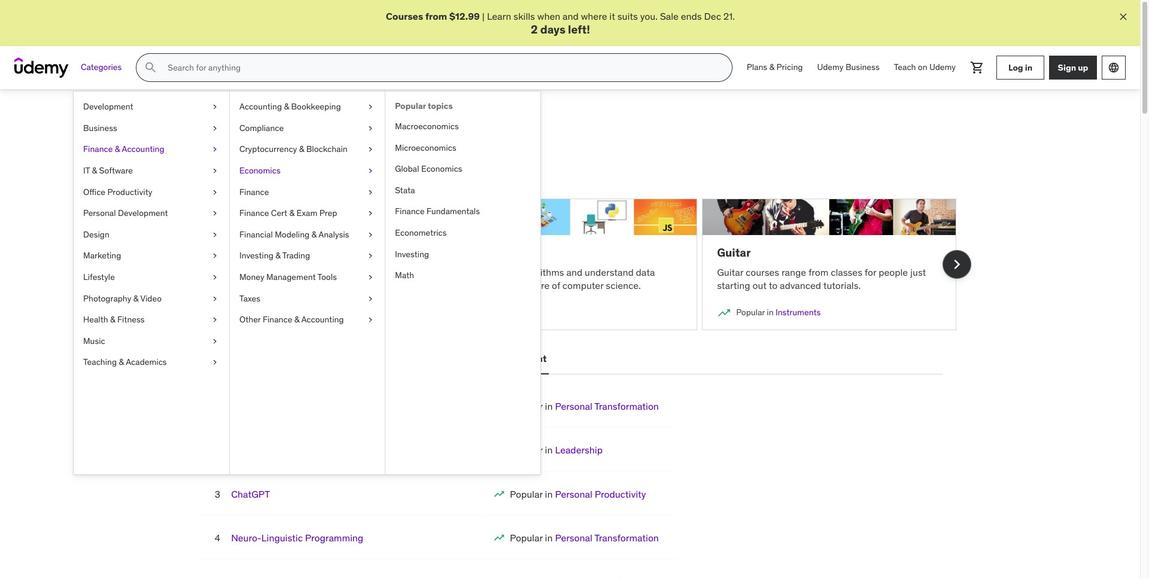 Task type: vqa. For each thing, say whether or not it's contained in the screenshot.
MONEY
yes



Task type: describe. For each thing, give the bounding box(es) containing it.
health & fitness
[[83, 314, 145, 325]]

and inside 'courses from $12.99 | learn skills when and where it suits you. sale ends dec 21. 2 days left!'
[[563, 10, 579, 22]]

trending
[[274, 118, 337, 137]]

popular for instruments link
[[737, 307, 765, 318]]

personal transformation link for fourth cell from the top
[[555, 532, 659, 544]]

compliance
[[239, 123, 284, 133]]

probability
[[261, 266, 306, 278]]

bestselling button
[[198, 345, 254, 374]]

xsmall image for teaching & academics
[[210, 357, 220, 369]]

personal transformation link for first cell from the top of the page
[[555, 401, 659, 413]]

other
[[239, 314, 261, 325]]

core
[[531, 280, 550, 292]]

sign up link
[[1050, 56, 1097, 80]]

courses
[[746, 266, 780, 278]]

finance fundamentals link
[[386, 201, 541, 223]]

stata link
[[386, 180, 541, 201]]

existing
[[395, 152, 429, 164]]

up
[[1078, 62, 1089, 73]]

computers
[[346, 266, 392, 278]]

you.
[[640, 10, 658, 22]]

days
[[540, 22, 566, 37]]

finance fundamentals
[[395, 206, 480, 217]]

algorithms
[[519, 266, 564, 278]]

in left instruments link
[[767, 307, 774, 318]]

udemy inside teach on udemy link
[[930, 62, 956, 73]]

personal development link
[[74, 203, 229, 224]]

finance for finance & accounting
[[83, 144, 113, 155]]

global
[[395, 164, 419, 174]]

1 horizontal spatial business
[[846, 62, 880, 73]]

fundamentals
[[427, 206, 480, 217]]

xsmall image for photography & video
[[210, 293, 220, 305]]

& down taxes link
[[294, 314, 300, 325]]

xsmall image for music
[[210, 336, 220, 347]]

learn inside 'courses from $12.99 | learn skills when and where it suits you. sale ends dec 21. 2 days left!'
[[487, 10, 511, 22]]

bestselling
[[200, 353, 252, 365]]

cryptocurrency
[[239, 144, 297, 155]]

structures
[[458, 280, 502, 292]]

it
[[610, 10, 615, 22]]

to inside learn to build algorithms and understand data structures at the core of computer science.
[[484, 266, 493, 278]]

personal for fourth cell from the top
[[555, 532, 593, 544]]

guitar for guitar courses range from classes for people just starting out to advanced tutorials.
[[717, 266, 744, 278]]

3
[[215, 488, 220, 500]]

money management tools
[[239, 272, 337, 283]]

0 horizontal spatial economics
[[239, 165, 281, 176]]

& for blockchain
[[299, 144, 304, 155]]

econometrics
[[395, 227, 447, 238]]

popular in personal transformation for first cell from the top of the page
[[510, 401, 659, 413]]

1 cell from the top
[[510, 401, 659, 413]]

xsmall image for compliance
[[366, 123, 375, 134]]

transformation for personal transformation link associated with first cell from the top of the page
[[595, 401, 659, 413]]

understand
[[585, 266, 634, 278]]

for
[[865, 266, 877, 278]]

photography & video
[[83, 293, 162, 304]]

business link
[[74, 118, 229, 139]]

fitness
[[117, 314, 145, 325]]

it
[[83, 165, 90, 176]]

design
[[83, 229, 109, 240]]

popular topics
[[395, 101, 453, 111]]

xsmall image for lifestyle
[[210, 272, 220, 284]]

economics element
[[385, 92, 541, 475]]

& right cert
[[289, 208, 295, 219]]

xsmall image for accounting & bookkeeping
[[366, 101, 375, 113]]

learning
[[247, 246, 294, 260]]

on
[[918, 62, 928, 73]]

academics
[[126, 357, 167, 368]]

finance & accounting
[[83, 144, 164, 155]]

leadership
[[555, 444, 603, 456]]

management
[[266, 272, 316, 283]]

left!
[[568, 22, 590, 37]]

submit search image
[[144, 61, 158, 75]]

development link
[[74, 97, 229, 118]]

where
[[581, 10, 607, 22]]

global economics
[[395, 164, 462, 174]]

teaching
[[83, 357, 117, 368]]

popular for personal productivity link
[[510, 488, 543, 500]]

teach on udemy link
[[887, 53, 963, 82]]

popular in image for popular in data & analytics
[[198, 306, 213, 320]]

xsmall image for it & software
[[210, 165, 220, 177]]

guitar for guitar
[[717, 246, 751, 260]]

1 vertical spatial productivity
[[595, 488, 646, 500]]

udemy inside udemy business link
[[818, 62, 844, 73]]

microeconomics
[[395, 142, 457, 153]]

marketing link
[[74, 246, 229, 267]]

accounting & bookkeeping link
[[230, 97, 385, 118]]

or
[[327, 152, 336, 164]]

popular for leadership link
[[510, 444, 543, 456]]

xsmall image for cryptocurrency & blockchain
[[366, 144, 375, 156]]

statistical
[[217, 266, 259, 278]]

classes
[[831, 266, 863, 278]]

courses
[[386, 10, 423, 22]]

investing for investing & trading
[[239, 250, 274, 261]]

learn
[[198, 280, 220, 292]]

0 horizontal spatial business
[[83, 123, 117, 133]]

and inside learn to build algorithms and understand data structures at the core of computer science.
[[567, 266, 583, 278]]

money management tools link
[[230, 267, 385, 288]]

financial modeling & analysis link
[[230, 224, 385, 246]]

sale
[[660, 10, 679, 22]]

popular for data & analytics 'link'
[[218, 307, 246, 318]]

financial modeling & analysis
[[239, 229, 349, 240]]

personal for first cell from the top of the page
[[555, 401, 593, 413]]

0 horizontal spatial skills
[[431, 152, 452, 164]]

health
[[83, 314, 108, 325]]

pricing
[[777, 62, 803, 73]]

modeling
[[275, 229, 310, 240]]

bookkeeping
[[291, 101, 341, 112]]

$12.99
[[449, 10, 480, 22]]

sign up
[[1058, 62, 1089, 73]]

xsmall image for finance cert & exam prep
[[366, 208, 375, 220]]

to left tools
[[309, 266, 317, 278]]

lifestyle
[[83, 272, 115, 283]]

skills inside 'courses from $12.99 | learn skills when and where it suits you. sale ends dec 21. 2 days left!'
[[514, 10, 535, 22]]

1 horizontal spatial economics
[[421, 164, 462, 174]]

xsmall image for taxes
[[366, 293, 375, 305]]

teach
[[319, 266, 343, 278]]

completely
[[258, 152, 305, 164]]

1 vertical spatial and
[[244, 118, 271, 137]]

popular for personal transformation link related to fourth cell from the top
[[510, 532, 543, 544]]

accounting inside accounting & bookkeeping link
[[239, 101, 282, 112]]

learn for learn to build algorithms and understand data structures at the core of computer science.
[[458, 266, 482, 278]]

5 cell from the top
[[510, 576, 659, 580]]

popular inside economics element
[[395, 101, 426, 111]]

lifestyle link
[[74, 267, 229, 288]]

close image
[[1118, 11, 1130, 23]]

& for trading
[[276, 250, 281, 261]]

macroeconomics link
[[386, 116, 541, 137]]

macroeconomics
[[395, 121, 459, 132]]

taxes link
[[230, 288, 385, 310]]

learn to build algorithms and understand data structures at the core of computer science. link
[[443, 199, 698, 330]]

to inside guitar courses range from classes for people just starting out to advanced tutorials.
[[769, 280, 778, 292]]

& for pricing
[[770, 62, 775, 73]]

& for accounting
[[115, 144, 120, 155]]

analytics
[[284, 307, 318, 318]]

courses from $12.99 | learn skills when and where it suits you. sale ends dec 21. 2 days left!
[[386, 10, 735, 37]]

plans
[[747, 62, 768, 73]]

stata
[[395, 185, 415, 196]]

your
[[375, 152, 393, 164]]



Task type: locate. For each thing, give the bounding box(es) containing it.
topics up macroeconomics
[[428, 101, 453, 111]]

learn right |
[[487, 10, 511, 22]]

data.
[[245, 280, 266, 292]]

0 vertical spatial productivity
[[107, 187, 152, 197]]

0 vertical spatial popular in personal transformation
[[510, 401, 659, 413]]

popular in instruments
[[737, 307, 821, 318]]

new
[[307, 152, 325, 164]]

1 transformation from the top
[[595, 401, 659, 413]]

2 horizontal spatial accounting
[[301, 314, 344, 325]]

1 horizontal spatial skills
[[514, 10, 535, 22]]

xsmall image inside money management tools link
[[366, 272, 375, 284]]

xsmall image for design
[[210, 229, 220, 241]]

investing down financial
[[239, 250, 274, 261]]

2 vertical spatial accounting
[[301, 314, 344, 325]]

Search for anything text field
[[165, 58, 718, 78]]

from inside 'courses from $12.99 | learn skills when and where it suits you. sale ends dec 21. 2 days left!'
[[425, 10, 447, 22]]

xsmall image for investing & trading
[[366, 250, 375, 262]]

2 popular in personal transformation from the top
[[510, 532, 659, 544]]

& left analysis on the left top of the page
[[312, 229, 317, 240]]

xsmall image for marketing
[[210, 250, 220, 262]]

cell
[[510, 401, 659, 413], [510, 444, 603, 456], [510, 488, 646, 500], [510, 532, 659, 544], [510, 576, 659, 580]]

& for bookkeeping
[[284, 101, 289, 112]]

guitar inside guitar courses range from classes for people just starting out to advanced tutorials.
[[717, 266, 744, 278]]

finance for finance
[[239, 187, 269, 197]]

investing inside 'link'
[[239, 250, 274, 261]]

2 vertical spatial learn
[[458, 266, 482, 278]]

0 horizontal spatial productivity
[[107, 187, 152, 197]]

popular in personal transformation down popular in personal productivity
[[510, 532, 659, 544]]

use statistical probability to teach computers how to learn from data.
[[198, 266, 423, 292]]

1 horizontal spatial popular in image
[[493, 532, 505, 544]]

xsmall image inside office productivity 'link'
[[210, 187, 220, 198]]

2 transformation from the top
[[595, 532, 659, 544]]

0 horizontal spatial udemy
[[818, 62, 844, 73]]

compliance link
[[230, 118, 385, 139]]

econometrics link
[[386, 223, 541, 244]]

log
[[1009, 62, 1024, 73]]

instruments link
[[776, 307, 821, 318]]

from left $12.99 on the left of the page
[[425, 10, 447, 22]]

0 horizontal spatial popular in image
[[198, 306, 213, 320]]

2 horizontal spatial from
[[809, 266, 829, 278]]

starting
[[717, 280, 751, 292]]

business up finance & accounting
[[83, 123, 117, 133]]

0 vertical spatial skills
[[514, 10, 535, 22]]

to right how
[[414, 266, 423, 278]]

blockchain
[[306, 144, 348, 155]]

xsmall image
[[210, 101, 220, 113], [366, 101, 375, 113], [366, 144, 375, 156], [210, 165, 220, 177], [366, 165, 375, 177], [210, 229, 220, 241], [210, 272, 220, 284], [366, 272, 375, 284], [210, 293, 220, 305], [210, 336, 220, 347], [210, 357, 220, 369]]

0 vertical spatial popular in image
[[198, 306, 213, 320]]

1 vertical spatial personal development
[[444, 353, 547, 365]]

udemy right pricing
[[818, 62, 844, 73]]

personal inside personal development "link"
[[83, 208, 116, 219]]

1 vertical spatial learn
[[184, 152, 208, 164]]

personal transformation link down personal productivity link
[[555, 532, 659, 544]]

suits
[[618, 10, 638, 22]]

& for fitness
[[110, 314, 115, 325]]

skills right existing
[[431, 152, 452, 164]]

personal productivity link
[[555, 488, 646, 500]]

& for video
[[133, 293, 139, 304]]

money
[[239, 272, 264, 283]]

2 udemy from the left
[[930, 62, 956, 73]]

math link
[[386, 265, 541, 287]]

1 udemy from the left
[[818, 62, 844, 73]]

in down popular in personal productivity
[[545, 532, 553, 544]]

topics up improve
[[339, 118, 383, 137]]

neuro-linguistic programming
[[231, 532, 364, 544]]

0 vertical spatial guitar
[[717, 246, 751, 260]]

0 horizontal spatial from
[[222, 280, 242, 292]]

music link
[[74, 331, 229, 352]]

trading
[[283, 250, 310, 261]]

& right data
[[277, 307, 282, 318]]

1 vertical spatial accounting
[[122, 144, 164, 155]]

dec
[[704, 10, 721, 22]]

transformation
[[595, 401, 659, 413], [595, 532, 659, 544]]

1 vertical spatial popular in image
[[493, 488, 505, 500]]

& right teaching
[[119, 357, 124, 368]]

0 horizontal spatial investing
[[239, 250, 274, 261]]

2 vertical spatial development
[[486, 353, 547, 365]]

1 vertical spatial transformation
[[595, 532, 659, 544]]

in right log
[[1025, 62, 1033, 73]]

xsmall image inside compliance link
[[366, 123, 375, 134]]

finance
[[83, 144, 113, 155], [239, 187, 269, 197], [395, 206, 425, 217], [239, 208, 269, 219], [263, 314, 292, 325]]

accounting inside the "finance & accounting" link
[[122, 144, 164, 155]]

xsmall image for finance & accounting
[[210, 144, 220, 156]]

xsmall image inside "economics" link
[[366, 165, 375, 177]]

tools
[[318, 272, 337, 283]]

& for academics
[[119, 357, 124, 368]]

learn
[[487, 10, 511, 22], [184, 152, 208, 164], [458, 266, 482, 278]]

how
[[394, 266, 412, 278]]

& up probability
[[276, 250, 281, 261]]

personal development
[[83, 208, 168, 219], [444, 353, 547, 365]]

learn up structures
[[458, 266, 482, 278]]

finance for finance cert & exam prep
[[239, 208, 269, 219]]

development inside development link
[[83, 101, 133, 112]]

accounting up the compliance
[[239, 101, 282, 112]]

2 horizontal spatial learn
[[487, 10, 511, 22]]

xsmall image inside marketing link
[[210, 250, 220, 262]]

1 horizontal spatial topics
[[428, 101, 453, 111]]

xsmall image for money management tools
[[366, 272, 375, 284]]

software
[[99, 165, 133, 176]]

shopping cart with 0 items image
[[971, 61, 985, 75]]

personal transformation link up leadership link
[[555, 401, 659, 413]]

personal inside personal development button
[[444, 353, 484, 365]]

xsmall image inside personal development "link"
[[210, 208, 220, 220]]

development
[[83, 101, 133, 112], [118, 208, 168, 219], [486, 353, 547, 365]]

xsmall image inside financial modeling & analysis link
[[366, 229, 375, 241]]

0 vertical spatial from
[[425, 10, 447, 22]]

topics inside economics element
[[428, 101, 453, 111]]

0 vertical spatial development
[[83, 101, 133, 112]]

learn for learn something completely new or improve your existing skills
[[184, 152, 208, 164]]

0 horizontal spatial popular in image
[[493, 488, 505, 500]]

& right it
[[92, 165, 97, 176]]

& for software
[[92, 165, 97, 176]]

to up structures
[[484, 266, 493, 278]]

popular for personal transformation link associated with first cell from the top of the page
[[510, 401, 543, 413]]

& up "popular and trending topics"
[[284, 101, 289, 112]]

microeconomics link
[[386, 137, 541, 159]]

development inside personal development "link"
[[118, 208, 168, 219]]

design link
[[74, 224, 229, 246]]

learn left something
[[184, 152, 208, 164]]

in left the leadership
[[545, 444, 553, 456]]

other finance & accounting link
[[230, 310, 385, 331]]

popular
[[395, 101, 426, 111], [184, 118, 242, 137], [218, 307, 246, 318], [737, 307, 765, 318], [510, 401, 543, 413], [510, 444, 543, 456], [510, 488, 543, 500], [510, 532, 543, 544]]

categories
[[81, 62, 122, 73]]

1 horizontal spatial accounting
[[239, 101, 282, 112]]

productivity inside 'link'
[[107, 187, 152, 197]]

machine learning
[[198, 246, 294, 260]]

learn to build algorithms and understand data structures at the core of computer science.
[[458, 266, 655, 292]]

next image
[[948, 255, 967, 274]]

business left the teach
[[846, 62, 880, 73]]

to right out
[[769, 280, 778, 292]]

from inside use statistical probability to teach computers how to learn from data.
[[222, 280, 242, 292]]

and up left!
[[563, 10, 579, 22]]

transformation for personal transformation link related to fourth cell from the top
[[595, 532, 659, 544]]

1 popular in personal transformation from the top
[[510, 401, 659, 413]]

economics down microeconomics
[[421, 164, 462, 174]]

people
[[879, 266, 908, 278]]

1 personal transformation link from the top
[[555, 401, 659, 413]]

finance inside economics element
[[395, 206, 425, 217]]

investing & trading link
[[230, 246, 385, 267]]

teaching & academics
[[83, 357, 167, 368]]

accounting inside other finance & accounting link
[[301, 314, 344, 325]]

personal development inside button
[[444, 353, 547, 365]]

and up the "cryptocurrency" at the left of page
[[244, 118, 271, 137]]

3 cell from the top
[[510, 488, 646, 500]]

log in
[[1009, 62, 1033, 73]]

0 vertical spatial transformation
[[595, 401, 659, 413]]

popular in personal transformation up the leadership
[[510, 401, 659, 413]]

udemy business
[[818, 62, 880, 73]]

1 vertical spatial popular in image
[[493, 532, 505, 544]]

xsmall image inside other finance & accounting link
[[366, 314, 375, 326]]

&
[[770, 62, 775, 73], [284, 101, 289, 112], [115, 144, 120, 155], [299, 144, 304, 155], [92, 165, 97, 176], [289, 208, 295, 219], [312, 229, 317, 240], [276, 250, 281, 261], [133, 293, 139, 304], [277, 307, 282, 318], [110, 314, 115, 325], [294, 314, 300, 325], [119, 357, 124, 368]]

improve
[[338, 152, 372, 164]]

popular in personal transformation for fourth cell from the top
[[510, 532, 659, 544]]

video
[[140, 293, 162, 304]]

to
[[309, 266, 317, 278], [414, 266, 423, 278], [484, 266, 493, 278], [769, 280, 778, 292]]

0 vertical spatial topics
[[428, 101, 453, 111]]

0 vertical spatial learn
[[487, 10, 511, 22]]

xsmall image inside it & software link
[[210, 165, 220, 177]]

& left video
[[133, 293, 139, 304]]

xsmall image inside the "finance & accounting" link
[[210, 144, 220, 156]]

0 horizontal spatial topics
[[339, 118, 383, 137]]

accounting & bookkeeping
[[239, 101, 341, 112]]

popular in image
[[717, 306, 732, 320], [493, 488, 505, 500]]

investing inside economics element
[[395, 249, 429, 260]]

popular in image inside the carousel element
[[717, 306, 732, 320]]

0 horizontal spatial personal development
[[83, 208, 168, 219]]

1 vertical spatial development
[[118, 208, 168, 219]]

2 vertical spatial from
[[222, 280, 242, 292]]

udemy business link
[[810, 53, 887, 82]]

skills
[[514, 10, 535, 22], [431, 152, 452, 164]]

xsmall image inside the photography & video link
[[210, 293, 220, 305]]

carousel element
[[184, 184, 971, 345]]

1 horizontal spatial investing
[[395, 249, 429, 260]]

1 vertical spatial from
[[809, 266, 829, 278]]

4 cell from the top
[[510, 532, 659, 544]]

investing for investing
[[395, 249, 429, 260]]

1 vertical spatial topics
[[339, 118, 383, 137]]

popular in image
[[198, 306, 213, 320], [493, 532, 505, 544]]

teaching & academics link
[[74, 352, 229, 374]]

0 horizontal spatial learn
[[184, 152, 208, 164]]

development inside personal development button
[[486, 353, 547, 365]]

popular in image for popular in personal transformation
[[493, 532, 505, 544]]

xsmall image inside cryptocurrency & blockchain link
[[366, 144, 375, 156]]

xsmall image inside taxes link
[[366, 293, 375, 305]]

popular and trending topics
[[184, 118, 383, 137]]

in down popular in leadership
[[545, 488, 553, 500]]

xsmall image for business
[[210, 123, 220, 134]]

1 vertical spatial popular in personal transformation
[[510, 532, 659, 544]]

0 vertical spatial accounting
[[239, 101, 282, 112]]

popular in image for popular in personal productivity
[[493, 488, 505, 500]]

learn something completely new or improve your existing skills
[[184, 152, 452, 164]]

udemy image
[[14, 58, 69, 78]]

udemy right on
[[930, 62, 956, 73]]

exam
[[297, 208, 318, 219]]

when
[[538, 10, 561, 22]]

prep
[[320, 208, 337, 219]]

xsmall image inside teaching & academics "link"
[[210, 357, 220, 369]]

financial
[[239, 229, 273, 240]]

neuro-
[[231, 532, 261, 544]]

instruments
[[776, 307, 821, 318]]

economics down the "cryptocurrency" at the left of page
[[239, 165, 281, 176]]

data
[[636, 266, 655, 278]]

& left new
[[299, 144, 304, 155]]

0 vertical spatial popular in image
[[717, 306, 732, 320]]

personal development for personal development button
[[444, 353, 547, 365]]

from inside guitar courses range from classes for people just starting out to advanced tutorials.
[[809, 266, 829, 278]]

personal development inside "link"
[[83, 208, 168, 219]]

personal development button
[[441, 345, 549, 374]]

chatgpt link
[[231, 488, 270, 500]]

personal
[[83, 208, 116, 219], [444, 353, 484, 365], [555, 401, 593, 413], [555, 488, 593, 500], [555, 532, 593, 544]]

1 horizontal spatial learn
[[458, 266, 482, 278]]

build
[[495, 266, 516, 278]]

personal development for personal development "link" at the top of page
[[83, 208, 168, 219]]

0 vertical spatial business
[[846, 62, 880, 73]]

and up computer
[[567, 266, 583, 278]]

1 vertical spatial business
[[83, 123, 117, 133]]

1 horizontal spatial from
[[425, 10, 447, 22]]

0 horizontal spatial accounting
[[122, 144, 164, 155]]

development for personal development "link" at the top of page
[[118, 208, 168, 219]]

teach
[[894, 62, 916, 73]]

1 horizontal spatial productivity
[[595, 488, 646, 500]]

xsmall image for health & fitness
[[210, 314, 220, 326]]

xsmall image inside music link
[[210, 336, 220, 347]]

xsmall image for personal development
[[210, 208, 220, 220]]

xsmall image inside finance link
[[366, 187, 375, 198]]

productivity
[[107, 187, 152, 197], [595, 488, 646, 500]]

and
[[563, 10, 579, 22], [244, 118, 271, 137], [567, 266, 583, 278]]

2 personal transformation link from the top
[[555, 532, 659, 544]]

2 guitar from the top
[[717, 266, 744, 278]]

finance for finance fundamentals
[[395, 206, 425, 217]]

popular in image for popular in instruments
[[717, 306, 732, 320]]

xsmall image inside development link
[[210, 101, 220, 113]]

programming
[[305, 532, 364, 544]]

2 cell from the top
[[510, 444, 603, 456]]

1 horizontal spatial udemy
[[930, 62, 956, 73]]

accounting down taxes link
[[301, 314, 344, 325]]

0 vertical spatial and
[[563, 10, 579, 22]]

& right plans
[[770, 62, 775, 73]]

1 guitar from the top
[[717, 246, 751, 260]]

& right health
[[110, 314, 115, 325]]

learn inside learn to build algorithms and understand data structures at the core of computer science.
[[458, 266, 482, 278]]

from up advanced
[[809, 266, 829, 278]]

the
[[515, 280, 529, 292]]

range
[[782, 266, 807, 278]]

from down the statistical
[[222, 280, 242, 292]]

photography
[[83, 293, 131, 304]]

1 vertical spatial skills
[[431, 152, 452, 164]]

guitar
[[717, 246, 751, 260], [717, 266, 744, 278]]

xsmall image
[[210, 123, 220, 134], [366, 123, 375, 134], [210, 144, 220, 156], [210, 187, 220, 198], [366, 187, 375, 198], [210, 208, 220, 220], [366, 208, 375, 220], [366, 229, 375, 241], [210, 250, 220, 262], [366, 250, 375, 262], [366, 293, 375, 305], [210, 314, 220, 326], [366, 314, 375, 326]]

0 vertical spatial personal development
[[83, 208, 168, 219]]

investing up how
[[395, 249, 429, 260]]

linguistic
[[261, 532, 303, 544]]

out
[[753, 280, 767, 292]]

& inside "link"
[[119, 357, 124, 368]]

1 vertical spatial guitar
[[717, 266, 744, 278]]

xsmall image for economics
[[366, 165, 375, 177]]

data
[[257, 307, 275, 318]]

2 vertical spatial and
[[567, 266, 583, 278]]

office productivity link
[[74, 182, 229, 203]]

xsmall image inside lifestyle link
[[210, 272, 220, 284]]

xsmall image for financial modeling & analysis
[[366, 229, 375, 241]]

science.
[[606, 280, 641, 292]]

choose a language image
[[1108, 62, 1120, 74]]

xsmall image for finance
[[366, 187, 375, 198]]

xsmall image for office productivity
[[210, 187, 220, 198]]

marketing
[[83, 250, 121, 261]]

1 horizontal spatial popular in image
[[717, 306, 732, 320]]

in down taxes
[[248, 307, 255, 318]]

development for personal development button
[[486, 353, 547, 365]]

xsmall image inside business link
[[210, 123, 220, 134]]

& inside the carousel element
[[277, 307, 282, 318]]

1 horizontal spatial personal development
[[444, 353, 547, 365]]

accounting down business link at the top left of page
[[122, 144, 164, 155]]

& up software
[[115, 144, 120, 155]]

& inside 'link'
[[276, 250, 281, 261]]

skills up 2
[[514, 10, 535, 22]]

xsmall image inside health & fitness link
[[210, 314, 220, 326]]

xsmall image inside investing & trading 'link'
[[366, 250, 375, 262]]

xsmall image inside finance cert & exam prep link
[[366, 208, 375, 220]]

0 vertical spatial personal transformation link
[[555, 401, 659, 413]]

xsmall image for development
[[210, 101, 220, 113]]

xsmall image for other finance & accounting
[[366, 314, 375, 326]]

personal for 3rd cell
[[555, 488, 593, 500]]

xsmall image inside accounting & bookkeeping link
[[366, 101, 375, 113]]

1 vertical spatial personal transformation link
[[555, 532, 659, 544]]

in up popular in leadership
[[545, 401, 553, 413]]

xsmall image inside 'design' link
[[210, 229, 220, 241]]

photography & video link
[[74, 288, 229, 310]]



